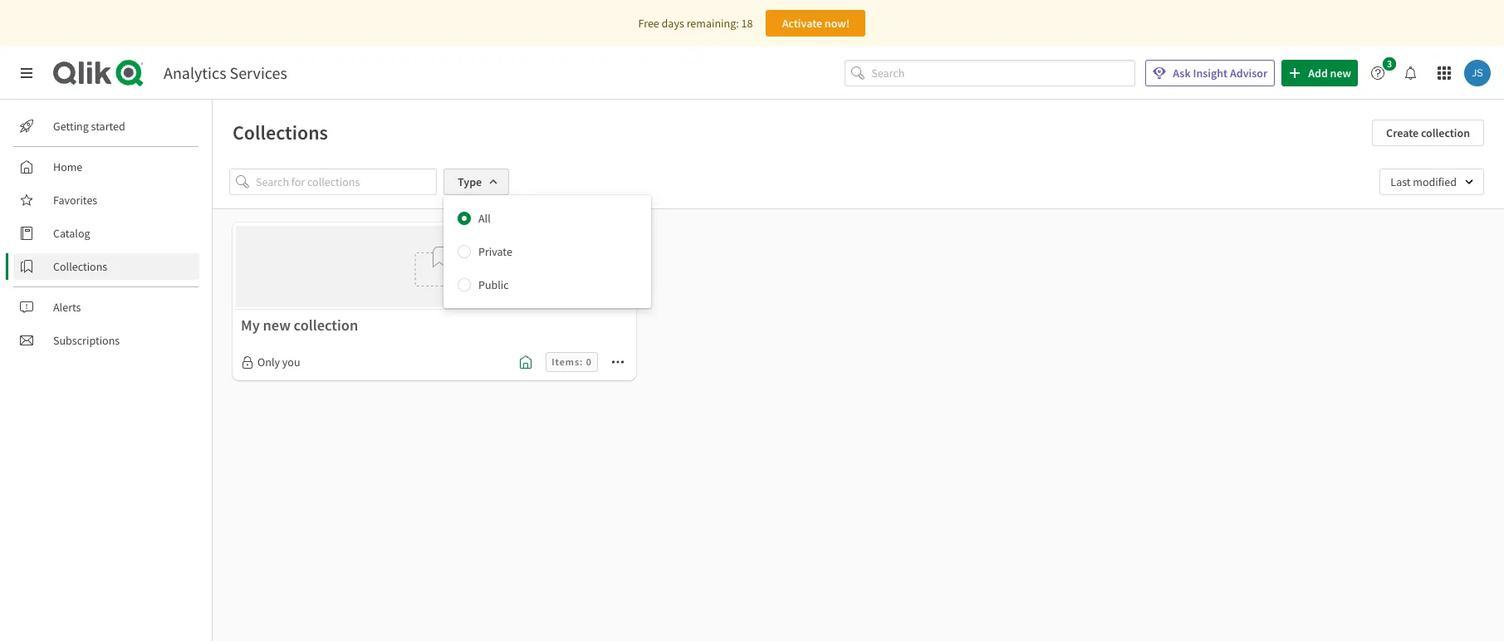 Task type: locate. For each thing, give the bounding box(es) containing it.
0 vertical spatial new
[[1331, 66, 1352, 81]]

3 button
[[1365, 57, 1402, 86]]

1 horizontal spatial new
[[1331, 66, 1352, 81]]

items:
[[552, 356, 584, 368]]

collection up you
[[294, 316, 358, 335]]

Search text field
[[872, 60, 1136, 87]]

you
[[282, 355, 300, 370]]

new right my
[[263, 316, 291, 335]]

new right add
[[1331, 66, 1352, 81]]

filters region
[[213, 155, 1505, 308]]

0
[[586, 356, 592, 368]]

activate now! link
[[766, 10, 866, 37]]

remaining:
[[687, 16, 739, 31]]

1 horizontal spatial collection
[[1421, 125, 1471, 140]]

new for my
[[263, 316, 291, 335]]

collections inside navigation pane element
[[53, 259, 107, 274]]

collections down services at the top left of the page
[[233, 120, 328, 145]]

analytics services
[[164, 62, 287, 83]]

create
[[1387, 125, 1419, 140]]

items: 0
[[552, 356, 592, 368]]

type
[[458, 174, 482, 189]]

last modified
[[1391, 174, 1457, 189]]

add
[[1309, 66, 1328, 81]]

collection
[[1421, 125, 1471, 140], [294, 316, 358, 335]]

ask
[[1173, 66, 1191, 81]]

1 horizontal spatial collections
[[233, 120, 328, 145]]

Last modified field
[[1380, 169, 1485, 195]]

add new button
[[1282, 60, 1358, 86]]

my new collection
[[241, 316, 358, 335]]

1 vertical spatial collections
[[53, 259, 107, 274]]

insight
[[1193, 66, 1228, 81]]

new
[[1331, 66, 1352, 81], [263, 316, 291, 335]]

18
[[741, 16, 753, 31]]

collections down "catalog"
[[53, 259, 107, 274]]

collections
[[233, 120, 328, 145], [53, 259, 107, 274]]

1 vertical spatial new
[[263, 316, 291, 335]]

Search for collections text field
[[256, 169, 437, 195]]

0 horizontal spatial new
[[263, 316, 291, 335]]

modified
[[1413, 174, 1457, 189]]

only you
[[258, 355, 300, 370]]

all
[[479, 211, 491, 226]]

0 horizontal spatial collection
[[294, 316, 358, 335]]

create collection
[[1387, 125, 1471, 140]]

more actions image
[[611, 356, 625, 369]]

0 vertical spatial collection
[[1421, 125, 1471, 140]]

home
[[53, 160, 82, 174]]

my
[[241, 316, 260, 335]]

3
[[1387, 57, 1392, 70]]

alerts link
[[13, 294, 199, 321]]

0 horizontal spatial collections
[[53, 259, 107, 274]]

subscriptions link
[[13, 327, 199, 354]]

days
[[662, 16, 684, 31]]

collection inside button
[[1421, 125, 1471, 140]]

new inside dropdown button
[[1331, 66, 1352, 81]]

now!
[[825, 16, 850, 31]]

remove collection from home image
[[519, 356, 533, 369]]

0 vertical spatial collections
[[233, 120, 328, 145]]

add new
[[1309, 66, 1352, 81]]

home link
[[13, 154, 199, 180]]

collection right create
[[1421, 125, 1471, 140]]



Task type: describe. For each thing, give the bounding box(es) containing it.
navigation pane element
[[0, 106, 212, 361]]

jacob simon image
[[1465, 60, 1491, 86]]

catalog
[[53, 226, 90, 241]]

started
[[91, 119, 125, 134]]

ask insight advisor
[[1173, 66, 1268, 81]]

public
[[479, 277, 509, 292]]

new for add
[[1331, 66, 1352, 81]]

1 vertical spatial collection
[[294, 316, 358, 335]]

activate
[[782, 16, 823, 31]]

private
[[479, 244, 512, 259]]

free
[[639, 16, 659, 31]]

type button
[[444, 169, 509, 195]]

alerts
[[53, 300, 81, 315]]

getting
[[53, 119, 89, 134]]

collections link
[[13, 253, 199, 280]]

analytics
[[164, 62, 226, 83]]

analytics services element
[[164, 62, 287, 83]]

getting started
[[53, 119, 125, 134]]

advisor
[[1230, 66, 1268, 81]]

create collection button
[[1373, 120, 1485, 146]]

ask insight advisor button
[[1146, 60, 1275, 86]]

getting started link
[[13, 113, 199, 140]]

favorites
[[53, 193, 97, 208]]

free days remaining: 18
[[639, 16, 753, 31]]

favorites link
[[13, 187, 199, 214]]

type option group
[[444, 202, 651, 302]]

last
[[1391, 174, 1411, 189]]

searchbar element
[[845, 60, 1136, 87]]

subscriptions
[[53, 333, 120, 348]]

only
[[258, 355, 280, 370]]

close sidebar menu image
[[20, 66, 33, 80]]

services
[[230, 62, 287, 83]]

catalog link
[[13, 220, 199, 247]]

activate now!
[[782, 16, 850, 31]]



Task type: vqa. For each thing, say whether or not it's contained in the screenshot.
'new' inside "Add new" 'dropdown button'
yes



